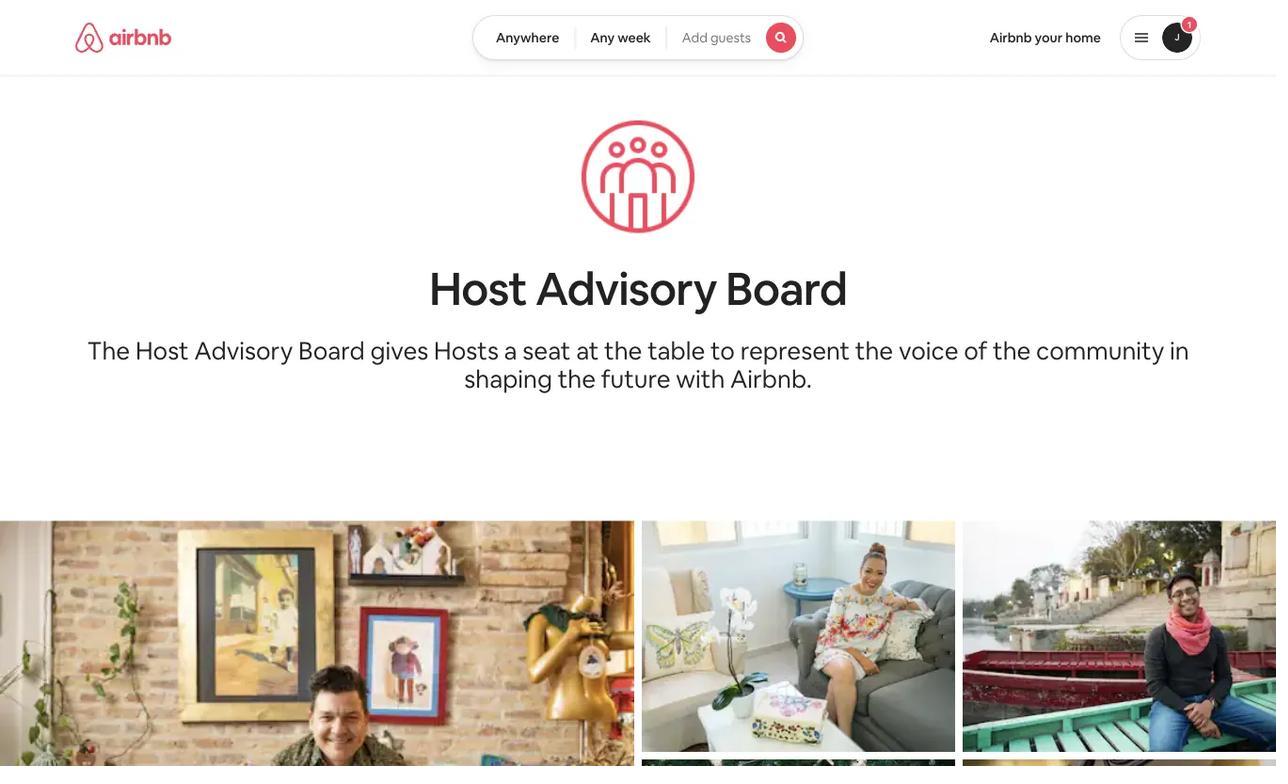 Task type: vqa. For each thing, say whether or not it's contained in the screenshot.
represent
yes



Task type: describe. For each thing, give the bounding box(es) containing it.
guests
[[711, 29, 751, 46]]

airbnb.
[[731, 363, 812, 395]]

represent
[[741, 335, 850, 366]]

hosts
[[434, 335, 499, 366]]

board inside the host advisory board gives hosts a seat at the table to represent the voice of the community in shaping the future with airbnb.
[[298, 335, 365, 366]]

shaping
[[464, 363, 553, 395]]

any week button
[[575, 15, 667, 60]]

any week
[[591, 29, 651, 46]]

a
[[504, 335, 518, 366]]

1 button
[[1121, 15, 1201, 60]]

the host advisory board gives hosts a seat at the table to represent the voice of the community in shaping the future with airbnb.
[[87, 335, 1190, 395]]

the right "at"
[[605, 335, 643, 366]]

none search field containing anywhere
[[473, 15, 804, 60]]

seat
[[523, 335, 571, 366]]

host advisory board
[[429, 259, 848, 318]]

advisory inside the host advisory board gives hosts a seat at the table to represent the voice of the community in shaping the future with airbnb.
[[194, 335, 293, 366]]

add guests button
[[666, 15, 804, 60]]

0 vertical spatial board
[[726, 259, 848, 318]]

1 horizontal spatial host
[[429, 259, 527, 318]]

table
[[648, 335, 706, 366]]

gives
[[370, 335, 429, 366]]

airbnb
[[990, 29, 1033, 46]]

1
[[1188, 18, 1192, 31]]

the left the voice
[[856, 335, 894, 366]]

the left future
[[558, 363, 596, 395]]



Task type: locate. For each thing, give the bounding box(es) containing it.
with
[[676, 363, 725, 395]]

add
[[682, 29, 708, 46]]

0 horizontal spatial advisory
[[194, 335, 293, 366]]

airbnb your home
[[990, 29, 1102, 46]]

your
[[1035, 29, 1063, 46]]

0 vertical spatial advisory
[[536, 259, 717, 318]]

the
[[605, 335, 643, 366], [856, 335, 894, 366], [993, 335, 1031, 366], [558, 363, 596, 395]]

week
[[618, 29, 651, 46]]

1 horizontal spatial board
[[726, 259, 848, 318]]

home
[[1066, 29, 1102, 46]]

anywhere button
[[473, 15, 576, 60]]

voice
[[899, 335, 959, 366]]

1 vertical spatial host
[[135, 335, 189, 366]]

at
[[576, 335, 599, 366]]

1 horizontal spatial advisory
[[536, 259, 717, 318]]

community
[[1037, 335, 1165, 366]]

profile element
[[827, 0, 1201, 75]]

1 vertical spatial advisory
[[194, 335, 293, 366]]

to
[[711, 335, 735, 366]]

host
[[429, 259, 527, 318], [135, 335, 189, 366]]

host up hosts
[[429, 259, 527, 318]]

any
[[591, 29, 615, 46]]

board left gives at top left
[[298, 335, 365, 366]]

future
[[601, 363, 671, 395]]

add guests
[[682, 29, 751, 46]]

airbnb your home link
[[979, 18, 1113, 57]]

of
[[964, 335, 988, 366]]

0 horizontal spatial host
[[135, 335, 189, 366]]

None search field
[[473, 15, 804, 60]]

advisory
[[536, 259, 717, 318], [194, 335, 293, 366]]

the
[[87, 335, 130, 366]]

host right the
[[135, 335, 189, 366]]

board up represent
[[726, 259, 848, 318]]

board
[[726, 259, 848, 318], [298, 335, 365, 366]]

0 horizontal spatial board
[[298, 335, 365, 366]]

host inside the host advisory board gives hosts a seat at the table to represent the voice of the community in shaping the future with airbnb.
[[135, 335, 189, 366]]

anywhere
[[496, 29, 560, 46]]

1 vertical spatial board
[[298, 335, 365, 366]]

in
[[1170, 335, 1190, 366]]

0 vertical spatial host
[[429, 259, 527, 318]]

the right of
[[993, 335, 1031, 366]]



